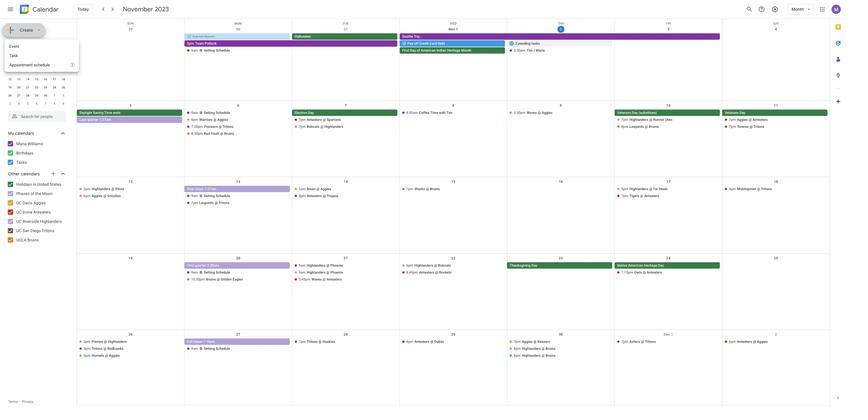 Task type: describe. For each thing, give the bounding box(es) containing it.
22 element
[[33, 84, 40, 91]]

29 element
[[33, 92, 40, 99]]

31 for nov 1
[[344, 27, 348, 31]]

veterans day (substitute) button
[[615, 110, 721, 116]]

2 horizontal spatial 9
[[560, 104, 563, 108]]

calendars for other calendars
[[21, 172, 40, 177]]

2 for 2 pending tasks
[[516, 42, 518, 46]]

2 horizontal spatial 6
[[237, 104, 239, 108]]

20 element
[[15, 84, 22, 91]]

setting schedule for 13
[[204, 194, 230, 198]]

1 vertical spatial 18
[[775, 180, 779, 184]]

schedule
[[34, 63, 50, 67]]

tritons for uc san diego tritons
[[42, 229, 54, 233]]

full
[[187, 340, 193, 344]]

first quarter 2:50am
[[187, 264, 219, 268]]

tritons for 7pm leopards @ tritons
[[219, 201, 230, 205]]

seattle trip
[[403, 35, 420, 39]]

3pm
[[84, 347, 91, 351]]

cell containing veterans day
[[723, 110, 831, 138]]

8 inside row
[[54, 102, 55, 105]]

6pm highlanders @ bobcats
[[407, 264, 451, 268]]

december 2 element
[[60, 92, 67, 99]]

day for first day of american indian heritage month
[[410, 48, 416, 53]]

dukes
[[435, 340, 444, 344]]

maria williams
[[16, 142, 43, 146]]

election day
[[295, 111, 314, 115]]

7pm for 7pm bobcats @ highlanders
[[299, 125, 306, 129]]

27 for dec 1
[[236, 333, 241, 337]]

1pm
[[299, 187, 306, 191]]

2pm highlanders @ pilots
[[84, 187, 124, 191]]

0 horizontal spatial tim
[[447, 111, 453, 115]]

native american heritage day button
[[615, 263, 721, 269]]

halloween button
[[292, 33, 398, 40]]

tigers
[[630, 194, 640, 198]]

1 horizontal spatial 4
[[776, 27, 778, 31]]

7pm toreros @ tritons
[[730, 125, 765, 129]]

5pm highlanders @ tar heels
[[622, 187, 668, 191]]

setting schedule for 20
[[204, 271, 230, 275]]

beavers
[[538, 340, 551, 344]]

0 vertical spatial tim
[[527, 48, 533, 53]]

other calendars button
[[1, 170, 72, 179]]

daylight
[[80, 111, 92, 115]]

san
[[23, 229, 29, 233]]

1:15pm
[[622, 271, 634, 275]]

cell containing election day
[[292, 110, 400, 138]]

pending
[[519, 42, 531, 46]]

6pm anteaters @ aggies
[[730, 340, 769, 344]]

november 2023 grid
[[6, 51, 68, 108]]

quarter inside the daylight saving time ends last quarter 1:37am
[[87, 118, 99, 122]]

0 horizontal spatial november
[[8, 44, 29, 49]]

2 8pm highlanders @ bruins from the top
[[514, 354, 556, 358]]

heritage inside first day of american indian heritage month button
[[447, 48, 461, 53]]

debt
[[438, 42, 445, 46]]

team
[[195, 42, 204, 46]]

month inside first day of american indian heritage month button
[[462, 48, 472, 53]]

halloween
[[295, 35, 311, 39]]

1 vertical spatial 13
[[236, 180, 241, 184]]

october 31 element
[[24, 60, 31, 67]]

2pm flames @ highlanders
[[84, 340, 127, 344]]

december 7 element
[[42, 100, 49, 107]]

heritage inside native american heritage day button
[[645, 264, 658, 268]]

day for election day
[[308, 111, 314, 115]]

30 element
[[42, 92, 49, 99]]

my calendars
[[8, 131, 34, 136]]

october 30 element
[[15, 60, 22, 67]]

schedule for 13
[[216, 194, 230, 198]]

2 cell
[[41, 59, 50, 67]]

setting for 13
[[204, 194, 215, 198]]

cell containing seattle trip
[[400, 33, 723, 54]]

williams
[[28, 142, 43, 146]]

seattle trip button
[[400, 33, 721, 40]]

3:30pm tim / maria
[[514, 48, 545, 53]]

schedule for 27
[[216, 347, 230, 351]]

states
[[50, 182, 61, 187]]

8:45pm anteaters @ rockets
[[407, 271, 452, 275]]

24 element
[[51, 84, 58, 91]]

row group containing 29
[[6, 59, 68, 108]]

0 horizontal spatial 6
[[18, 70, 20, 73]]

2 9am highlanders @ phoenix from the top
[[299, 271, 343, 275]]

2 pending tasks
[[516, 42, 540, 46]]

1:37am
[[99, 118, 111, 122]]

1 vertical spatial november 2023
[[8, 44, 39, 49]]

settings menu image
[[772, 6, 779, 13]]

7pm for 7pm tritons @ huskies
[[299, 340, 306, 344]]

7 inside 'element'
[[45, 102, 46, 105]]

sat
[[774, 22, 780, 26]]

5pm for 5pm team potluck
[[187, 42, 194, 46]]

1 horizontal spatial november
[[123, 5, 153, 13]]

highlanders inside other calendars list
[[40, 219, 62, 224]]

30 inside october 30 element
[[17, 62, 21, 65]]

7pm aztecs @ tritons
[[622, 340, 657, 344]]

hornets
[[92, 354, 104, 358]]

cell containing full moon 1:16am
[[185, 339, 292, 360]]

pioneers
[[204, 125, 218, 129]]

december 9 element
[[60, 100, 67, 107]]

tasks
[[532, 42, 540, 46]]

1 horizontal spatial 14
[[344, 180, 348, 184]]

0 horizontal spatial 2023
[[30, 44, 39, 49]]

7pm for 7pm anteaters @ spartans
[[299, 118, 306, 122]]

22 inside grid
[[452, 257, 456, 261]]

7pm highlanders @ runnin' utes
[[622, 118, 673, 122]]

calendar
[[33, 5, 59, 14]]

veterans day (substitute)
[[618, 111, 657, 115]]

maria inside my calendars list
[[16, 142, 27, 146]]

of inside button
[[417, 48, 420, 53]]

s
[[9, 54, 11, 57]]

quarter inside first quarter 2:50am button
[[195, 264, 206, 268]]

full moon 1:16am
[[187, 340, 215, 344]]

leopards for leopards @ bruins
[[630, 125, 645, 129]]

26 for 1
[[8, 94, 12, 97]]

thanksgiving day button
[[508, 263, 613, 269]]

grizzlies
[[107, 194, 121, 198]]

aggies inside other calendars list
[[33, 201, 46, 206]]

tritons for 7:30pm pioneers @ tritons
[[223, 125, 234, 129]]

thanksgiving
[[510, 264, 531, 268]]

0 horizontal spatial 9
[[45, 70, 46, 73]]

tritons for 7pm toreros @ tritons
[[754, 125, 765, 129]]

time for coffee
[[431, 111, 439, 115]]

7pm for 7pm aggies @ anteaters
[[730, 118, 737, 122]]

7:30pm pioneers @ tritons
[[191, 125, 234, 129]]

8:45pm
[[407, 271, 418, 275]]

5 for cell containing daylight saving time ends
[[130, 104, 132, 108]]

terms – privacy
[[8, 400, 33, 404]]

cell containing daylight saving time ends
[[77, 110, 185, 138]]

5pm for 5pm hornets @ aggies
[[84, 354, 91, 358]]

20 inside grid
[[17, 86, 21, 89]]

6pm aggies @ grizzlies
[[84, 194, 121, 198]]

1 vertical spatial 24
[[667, 257, 671, 261]]

trip
[[414, 35, 420, 39]]

1 schedule from the top
[[216, 48, 230, 53]]

cell containing 6pm
[[400, 263, 508, 284]]

other calendars
[[8, 172, 40, 177]]

moon
[[42, 192, 53, 196]]

3pm tritons @ redhawks
[[84, 347, 124, 351]]

veterans for 7pm highlanders @ runnin' utes
[[618, 111, 632, 115]]

7pm for 7pm aggies @ beavers
[[514, 340, 521, 344]]

uc for uc davis aggies
[[16, 201, 22, 206]]

task
[[9, 53, 18, 58]]

7pm for 7pm sharks @ bruins
[[407, 187, 414, 191]]

15 element
[[33, 76, 40, 83]]

8 for 12 'element'
[[36, 70, 38, 73]]

1 phoenix from the top
[[331, 264, 343, 268]]

1 horizontal spatial bobcats
[[438, 264, 451, 268]]

6pm for 6pm highlanders @ bobcats
[[407, 264, 414, 268]]

2pm for 2pm highlanders @ pilots
[[84, 187, 91, 191]]

3 inside row
[[9, 102, 11, 105]]

1 horizontal spatial november 2023
[[123, 5, 169, 13]]

row containing s
[[6, 51, 68, 59]]

event
[[9, 44, 19, 49]]

26 for dec 1
[[129, 333, 133, 337]]

1 horizontal spatial maria
[[536, 48, 545, 53]]

ucla
[[16, 238, 26, 243]]

1 left the '2, today' element at left
[[36, 62, 38, 65]]

bruins inside other calendars list
[[27, 238, 39, 243]]

coffee
[[419, 111, 430, 115]]

veterans for 7pm aggies @ anteaters
[[726, 111, 739, 115]]

irvine
[[23, 210, 32, 215]]

2 setting from the top
[[204, 111, 215, 115]]

9:30am
[[407, 111, 418, 115]]

card
[[430, 42, 437, 46]]

row containing sun
[[77, 19, 831, 26]]

5 inside row
[[27, 102, 29, 105]]

7pm for 7pm highlanders @ runnin' utes
[[622, 118, 629, 122]]

american inside button
[[629, 264, 644, 268]]

cell containing 5pm
[[615, 186, 723, 207]]

1 vertical spatial 15
[[452, 180, 456, 184]]

seattle
[[403, 35, 414, 39]]

5pm team potluck
[[187, 42, 217, 46]]

add other calendars image
[[51, 171, 56, 177]]

midshipmen
[[738, 187, 757, 191]]

27 element
[[15, 92, 22, 99]]

1 horizontal spatial 12
[[129, 180, 133, 184]]

1 vertical spatial 20
[[236, 257, 241, 261]]

2:30pm
[[514, 111, 526, 115]]

pay
[[408, 42, 414, 46]]

2:50am
[[207, 264, 219, 268]]

5pm for 5pm highlanders @ tar heels
[[622, 187, 629, 191]]

23 inside grid
[[44, 86, 47, 89]]

28 for 1
[[26, 94, 29, 97]]

new moon 1:27am button
[[185, 186, 290, 193]]

31 for 1
[[26, 62, 29, 65]]

1 horizontal spatial 23
[[559, 257, 564, 261]]

1 horizontal spatial 2023
[[155, 5, 169, 13]]

nov
[[449, 27, 456, 31]]

my calendars button
[[1, 129, 72, 138]]

december 5 element
[[24, 100, 31, 107]]

cell containing veterans day (substitute)
[[615, 110, 723, 138]]

utes
[[666, 118, 673, 122]]

5 for 12 'element'
[[9, 70, 11, 73]]

daylight saving time ends last quarter 1:37am
[[80, 111, 121, 122]]

uc for uc riverside highlanders
[[16, 219, 22, 224]]

october 29 element
[[6, 60, 13, 67]]

2 for "december 2" element
[[63, 94, 64, 97]]

1 setting schedule from the top
[[204, 48, 230, 53]]

last
[[80, 118, 86, 122]]

Search for people text field
[[12, 111, 63, 122]]

december 6 element
[[33, 100, 40, 107]]

17 element
[[51, 76, 58, 83]]

cell inside november 2023 grid
[[50, 59, 59, 67]]

spartans
[[327, 118, 341, 122]]

december 4 element
[[15, 100, 22, 107]]



Task type: vqa. For each thing, say whether or not it's contained in the screenshot.


Task type: locate. For each thing, give the bounding box(es) containing it.
11 up veterans day button
[[775, 104, 779, 108]]

1 horizontal spatial 24
[[667, 257, 671, 261]]

united
[[37, 182, 49, 187]]

1 vertical spatial 21
[[344, 257, 348, 261]]

30 inside 30 element
[[44, 94, 47, 97]]

4 down sat
[[776, 27, 778, 31]]

13 up 'new moon 1:27am' button on the left of page
[[236, 180, 241, 184]]

22 down 15 'element'
[[35, 86, 38, 89]]

10 element
[[51, 68, 58, 75]]

0 horizontal spatial 27
[[17, 94, 21, 97]]

3 uc from the top
[[16, 219, 22, 224]]

tritons down flames
[[92, 347, 103, 351]]

31 inside november 2023 grid
[[26, 62, 29, 65]]

6
[[18, 70, 20, 73], [36, 102, 38, 105], [237, 104, 239, 108]]

december 3 element
[[6, 100, 13, 107]]

report
[[204, 35, 215, 39]]

leopards for leopards @ tritons
[[199, 201, 214, 205]]

0 horizontal spatial 5pm
[[84, 354, 91, 358]]

24 down 17 element
[[53, 86, 56, 89]]

quarter down the saving at top
[[87, 118, 99, 122]]

day for thanksgiving day
[[532, 264, 538, 268]]

1 vertical spatial 26
[[129, 333, 133, 337]]

3 schedule from the top
[[216, 194, 230, 198]]

2pm up 3pm at bottom
[[84, 340, 91, 344]]

12 element
[[6, 76, 13, 83]]

26
[[8, 94, 12, 97], [129, 333, 133, 337]]

7 up 'election day' button
[[345, 104, 347, 108]]

4pm for 4pm midshipmen @ tritons
[[730, 187, 737, 191]]

4 setting schedule from the top
[[204, 271, 230, 275]]

2 schedule from the top
[[216, 111, 230, 115]]

uc left riverside
[[16, 219, 22, 224]]

setting schedule down potluck on the left top
[[204, 48, 230, 53]]

maria right /
[[536, 48, 545, 53]]

2 setting schedule from the top
[[204, 111, 230, 115]]

18 inside november 2023 grid
[[62, 78, 65, 81]]

0 vertical spatial american
[[421, 48, 436, 53]]

terms
[[8, 400, 18, 404]]

28 inside november 2023 grid
[[26, 94, 29, 97]]

0 horizontal spatial bobcats
[[307, 125, 320, 129]]

bison
[[307, 187, 316, 191]]

0 horizontal spatial 20
[[17, 86, 21, 89]]

11 for 18 element
[[62, 70, 65, 73]]

veterans day button
[[723, 110, 828, 116]]

7 down 30 element
[[45, 102, 46, 105]]

moon for full
[[194, 340, 203, 344]]

12
[[8, 78, 12, 81], [129, 180, 133, 184]]

calendars for my calendars
[[15, 131, 34, 136]]

0 horizontal spatial first
[[187, 264, 194, 268]]

american inside button
[[421, 48, 436, 53]]

0 vertical spatial 19
[[8, 86, 12, 89]]

2 horizontal spatial 8
[[453, 104, 455, 108]]

24 inside 'element'
[[53, 86, 56, 89]]

0 vertical spatial leopards
[[630, 125, 645, 129]]

day left (substitute)
[[633, 111, 639, 115]]

2 veterans from the left
[[726, 111, 739, 115]]

heritage down pay off credit card debt button
[[447, 48, 461, 53]]

22 up the rockets
[[452, 257, 456, 261]]

setting schedule for 27
[[204, 347, 230, 351]]

7 for cell containing daylight saving time ends
[[345, 104, 347, 108]]

cell containing submit report
[[185, 33, 400, 54]]

1 vertical spatial 16
[[559, 180, 564, 184]]

27 up full moon 1:16am button at the left bottom of the page
[[236, 333, 241, 337]]

1 vertical spatial 28
[[344, 333, 348, 337]]

16 inside grid
[[559, 180, 564, 184]]

waves right 2:30pm
[[527, 111, 537, 115]]

november up m
[[8, 44, 29, 49]]

1 uc from the top
[[16, 201, 22, 206]]

0 horizontal spatial time
[[104, 111, 112, 115]]

saving
[[93, 111, 104, 115]]

1 horizontal spatial 27
[[236, 333, 241, 337]]

0 vertical spatial 31
[[344, 27, 348, 31]]

13 up 20 element
[[17, 78, 21, 81]]

december 1 element
[[51, 92, 58, 99]]

0 horizontal spatial veterans
[[618, 111, 632, 115]]

cell containing 1pm
[[292, 186, 400, 207]]

uc left the davis
[[16, 201, 22, 206]]

tim
[[527, 48, 533, 53], [447, 111, 453, 115]]

0 horizontal spatial 11
[[62, 70, 65, 73]]

0 horizontal spatial 4pm
[[407, 340, 414, 344]]

day for veterans day
[[740, 111, 746, 115]]

8
[[36, 70, 38, 73], [54, 102, 55, 105], [453, 104, 455, 108]]

0 vertical spatial 21
[[26, 86, 29, 89]]

maria up birthdays
[[16, 142, 27, 146]]

None search field
[[0, 109, 72, 122]]

2pm for 2pm flames @ highlanders
[[84, 340, 91, 344]]

tritons down 'new moon 1:27am' button on the left of page
[[219, 201, 230, 205]]

main drawer image
[[7, 6, 14, 13]]

10 up 17 element
[[53, 70, 56, 73]]

4 uc from the top
[[16, 229, 22, 233]]

23 element
[[42, 84, 49, 91]]

14 inside november 2023 grid
[[26, 78, 29, 81]]

heritage up 1:15pm owls @ anteaters
[[645, 264, 658, 268]]

0 vertical spatial 18
[[62, 78, 65, 81]]

5 down october 29 element
[[9, 70, 11, 73]]

31
[[344, 27, 348, 31], [26, 62, 29, 65]]

6pm for 6pm anteaters @ aggies
[[730, 340, 737, 344]]

8 for cell containing daylight saving time ends
[[453, 104, 455, 108]]

tritons right the diego
[[42, 229, 54, 233]]

7pm for 7pm toreros @ tritons
[[730, 125, 737, 129]]

1:15pm owls @ anteaters
[[622, 271, 663, 275]]

1 vertical spatial 19
[[129, 257, 133, 261]]

quarter left 2:50am
[[195, 264, 206, 268]]

heels
[[660, 187, 668, 191]]

tim right with
[[447, 111, 453, 115]]

23 down 16 element
[[44, 86, 47, 89]]

27
[[17, 94, 21, 97], [236, 333, 241, 337]]

of left the
[[31, 192, 34, 196]]

setting up 6pm warriors @ aggies
[[204, 111, 215, 115]]

0 vertical spatial 4
[[776, 27, 778, 31]]

26 inside november 2023 grid
[[8, 94, 12, 97]]

2, today element
[[42, 60, 49, 67]]

0 vertical spatial 4pm
[[730, 187, 737, 191]]

setting schedule down 1:27am
[[204, 194, 230, 198]]

1 horizontal spatial time
[[431, 111, 439, 115]]

15 inside 'element'
[[35, 78, 38, 81]]

1 8pm highlanders @ bruins from the top
[[514, 347, 556, 351]]

november 2023 up m
[[8, 44, 39, 49]]

bobcats up the rockets
[[438, 264, 451, 268]]

american down pay off credit card debt
[[421, 48, 436, 53]]

1 vertical spatial 27
[[236, 333, 241, 337]]

uc left irvine
[[16, 210, 22, 215]]

cell containing 2 pending tasks
[[508, 33, 615, 54]]

0 vertical spatial phoenix
[[331, 264, 343, 268]]

7pm anteaters @ spartans
[[299, 118, 341, 122]]

3:30pm
[[514, 48, 526, 53]]

13 inside november 2023 grid
[[17, 78, 21, 81]]

1 vertical spatial 10
[[667, 104, 671, 108]]

0 horizontal spatial 12
[[8, 78, 12, 81]]

12 inside 12 'element'
[[8, 78, 12, 81]]

0 vertical spatial 13
[[17, 78, 21, 81]]

1 setting from the top
[[204, 48, 215, 53]]

first up the 10:30pm
[[187, 264, 194, 268]]

0 horizontal spatial 8
[[36, 70, 38, 73]]

leopards down 1:27am
[[199, 201, 214, 205]]

10 for cell containing veterans day (substitute)
[[667, 104, 671, 108]]

1 vertical spatial maria
[[16, 142, 27, 146]]

first inside button
[[187, 264, 194, 268]]

day inside button
[[532, 264, 538, 268]]

tritons up 8:30pm red flash @ bruins
[[223, 125, 234, 129]]

28 for dec 1
[[344, 333, 348, 337]]

7pm bobcats @ highlanders
[[299, 125, 344, 129]]

1 down "24" 'element'
[[54, 94, 55, 97]]

schedule up 6pm warriors @ aggies
[[216, 111, 230, 115]]

17 down 10 element
[[53, 78, 56, 81]]

3 down fri
[[668, 27, 670, 31]]

7pm aggies @ beavers
[[514, 340, 551, 344]]

2 vertical spatial 5pm
[[84, 354, 91, 358]]

tritons down 7pm aggies @ anteaters
[[754, 125, 765, 129]]

6pm for 6pm aggies @ grizzlies
[[84, 194, 91, 198]]

24
[[53, 86, 56, 89], [667, 257, 671, 261]]

of down off
[[417, 48, 420, 53]]

native
[[618, 264, 628, 268]]

0 horizontal spatial 28
[[26, 94, 29, 97]]

cell
[[77, 33, 185, 54], [185, 33, 400, 54], [400, 33, 723, 54], [508, 33, 615, 54], [615, 33, 723, 54], [723, 33, 831, 54], [50, 59, 59, 67], [77, 110, 185, 138], [185, 110, 292, 138], [292, 110, 400, 138], [615, 110, 723, 138], [723, 110, 831, 138], [77, 186, 185, 207], [185, 186, 292, 207], [292, 186, 400, 207], [508, 186, 615, 207], [615, 186, 723, 207], [77, 263, 185, 284], [185, 263, 292, 284], [292, 263, 400, 284], [400, 263, 508, 284], [615, 263, 723, 284], [77, 339, 185, 360], [185, 339, 292, 360], [508, 339, 615, 360]]

4 setting from the top
[[204, 271, 215, 275]]

moon right full
[[194, 340, 203, 344]]

5 setting from the top
[[204, 347, 215, 351]]

1
[[456, 27, 459, 31], [36, 62, 38, 65], [54, 94, 55, 97], [672, 333, 674, 337]]

16
[[44, 78, 47, 81], [559, 180, 564, 184]]

2 time from the left
[[431, 111, 439, 115]]

27 down 20 element
[[17, 94, 21, 97]]

aggies
[[542, 111, 553, 115], [218, 118, 228, 122], [738, 118, 749, 122], [321, 187, 332, 191], [92, 194, 103, 198], [33, 201, 46, 206], [522, 340, 533, 344], [758, 340, 769, 344], [109, 354, 120, 358]]

1 vertical spatial quarter
[[195, 264, 206, 268]]

moon for new
[[195, 187, 204, 191]]

2 inside button
[[516, 42, 518, 46]]

1 horizontal spatial 6
[[36, 102, 38, 105]]

1 horizontal spatial 21
[[344, 257, 348, 261]]

cell containing 7pm
[[508, 339, 615, 360]]

0 vertical spatial 23
[[44, 86, 47, 89]]

1 horizontal spatial 19
[[129, 257, 133, 261]]

5 setting schedule from the top
[[204, 347, 230, 351]]

1 time from the left
[[104, 111, 112, 115]]

ends
[[113, 111, 121, 115]]

1 vertical spatial 17
[[667, 180, 671, 184]]

3 setting from the top
[[204, 194, 215, 198]]

0 horizontal spatial maria
[[16, 142, 27, 146]]

credit
[[420, 42, 429, 46]]

16 inside row group
[[44, 78, 47, 81]]

day up 7pm aggies @ anteaters
[[740, 111, 746, 115]]

1 horizontal spatial 3
[[668, 27, 670, 31]]

7:30pm
[[191, 125, 203, 129]]

moon inside 'new moon 1:27am' button
[[195, 187, 204, 191]]

calendars inside other calendars "dropdown button"
[[21, 172, 40, 177]]

tritons
[[223, 125, 234, 129], [754, 125, 765, 129], [762, 187, 773, 191], [219, 201, 230, 205], [42, 229, 54, 233], [307, 340, 318, 344], [646, 340, 657, 344], [92, 347, 103, 351]]

0 horizontal spatial 14
[[26, 78, 29, 81]]

day inside button
[[410, 48, 416, 53]]

1 vertical spatial 2pm
[[84, 340, 91, 344]]

tar
[[654, 187, 659, 191]]

6pm for 6pm warriors @ aggies
[[191, 118, 198, 122]]

0 horizontal spatial november 2023
[[8, 44, 39, 49]]

time up 1:37am
[[104, 111, 112, 115]]

7pm for 7pm leopards @ tritons
[[191, 201, 198, 205]]

grid
[[77, 19, 831, 407]]

phoenix
[[331, 264, 343, 268], [331, 271, 343, 275]]

first inside button
[[403, 48, 410, 53]]

row
[[77, 19, 831, 26], [77, 25, 831, 101], [6, 51, 68, 59], [6, 59, 68, 67], [6, 67, 68, 75], [6, 75, 68, 84], [6, 84, 68, 92], [6, 92, 68, 100], [6, 100, 68, 108], [77, 101, 831, 178], [77, 178, 831, 254], [77, 254, 831, 330], [77, 330, 831, 407]]

waves for waves @ anteaters
[[312, 278, 322, 282]]

calendar element
[[19, 3, 59, 16]]

5pm left team
[[187, 42, 194, 46]]

0 horizontal spatial 25
[[62, 86, 65, 89]]

time left with
[[431, 111, 439, 115]]

2 inside cell
[[45, 62, 46, 65]]

0 vertical spatial 8pm highlanders @ bruins
[[514, 347, 556, 351]]

heritage
[[447, 48, 461, 53], [645, 264, 658, 268]]

cell containing first quarter 2:50am
[[185, 263, 292, 284]]

21 inside november 2023 grid
[[26, 86, 29, 89]]

3 setting schedule from the top
[[204, 194, 230, 198]]

row containing 3
[[6, 100, 68, 108]]

31 down "tue" on the top left of page
[[344, 27, 348, 31]]

1 horizontal spatial first
[[403, 48, 410, 53]]

first for first day of american indian heritage month
[[403, 48, 410, 53]]

schedule
[[216, 48, 230, 53], [216, 111, 230, 115], [216, 194, 230, 198], [216, 271, 230, 275], [216, 347, 230, 351]]

grid containing 29
[[77, 19, 831, 407]]

10:30pm bruins @ golden eagles
[[191, 278, 243, 282]]

2 for the '2, today' element at left
[[45, 62, 46, 65]]

9am
[[191, 48, 198, 53], [191, 111, 198, 115], [191, 194, 198, 198], [299, 264, 306, 268], [191, 271, 198, 275], [299, 271, 306, 275], [191, 347, 198, 351]]

bobcats down 7pm anteaters @ spartans
[[307, 125, 320, 129]]

tritons for 4pm midshipmen @ tritons
[[762, 187, 773, 191]]

native american heritage day
[[618, 264, 665, 268]]

19 element
[[6, 84, 13, 91]]

8 up 9:30am coffee time with tim
[[453, 104, 455, 108]]

submit
[[192, 35, 203, 39]]

0 vertical spatial waves
[[527, 111, 537, 115]]

1 horizontal spatial 26
[[129, 333, 133, 337]]

1 right nov
[[456, 27, 459, 31]]

moon inside full moon 1:16am button
[[194, 340, 203, 344]]

23 up thanksgiving day button
[[559, 257, 564, 261]]

1 horizontal spatial 9
[[63, 102, 64, 105]]

month down pay off credit card debt button
[[462, 48, 472, 53]]

0 horizontal spatial 15
[[35, 78, 38, 81]]

9:30am coffee time with tim
[[407, 111, 453, 115]]

0 vertical spatial 16
[[44, 78, 47, 81]]

1 horizontal spatial 10
[[667, 104, 671, 108]]

21 element
[[24, 84, 31, 91]]

cell containing new moon 1:27am
[[185, 186, 292, 207]]

1 vertical spatial 4pm
[[407, 340, 414, 344]]

month inside month popup button
[[792, 7, 805, 12]]

schedule down full moon 1:16am button at the left bottom of the page
[[216, 347, 230, 351]]

11 up 18 element
[[62, 70, 65, 73]]

tritons for 7pm aztecs @ tritons
[[646, 340, 657, 344]]

setting schedule down 1:16am
[[204, 347, 230, 351]]

17 inside november 2023 grid
[[53, 78, 56, 81]]

15
[[35, 78, 38, 81], [452, 180, 456, 184]]

month button
[[789, 2, 815, 16]]

0 vertical spatial calendars
[[15, 131, 34, 136]]

31 right october 30 element in the top of the page
[[26, 62, 29, 65]]

uc davis aggies
[[16, 201, 46, 206]]

holidays in united states
[[16, 182, 61, 187]]

1 vertical spatial of
[[31, 192, 34, 196]]

10 for 17 element
[[53, 70, 56, 73]]

last quarter 1:37am button
[[77, 117, 182, 123]]

setting for 20
[[204, 271, 215, 275]]

1 vertical spatial 25
[[775, 257, 779, 261]]

1 horizontal spatial tim
[[527, 48, 533, 53]]

uc for uc san diego tritons
[[16, 229, 22, 233]]

tasks
[[16, 160, 27, 165]]

20
[[17, 86, 21, 89], [236, 257, 241, 261]]

2pm up 6pm aggies @ grizzlies
[[84, 187, 91, 191]]

sharks
[[415, 187, 426, 191]]

25 inside 25 element
[[62, 86, 65, 89]]

2 horizontal spatial 5pm
[[622, 187, 629, 191]]

month right settings menu icon
[[792, 7, 805, 12]]

0 vertical spatial 2023
[[155, 5, 169, 13]]

0 vertical spatial 20
[[17, 86, 21, 89]]

4 down 27 element
[[18, 102, 20, 105]]

7 for 12 'element'
[[27, 70, 29, 73]]

time inside the daylight saving time ends last quarter 1:37am
[[104, 111, 112, 115]]

thanksgiving day
[[510, 264, 538, 268]]

0 horizontal spatial 31
[[26, 62, 29, 65]]

3 down 26 element
[[9, 102, 11, 105]]

calendars up in
[[21, 172, 40, 177]]

setting down 2:50am
[[204, 271, 215, 275]]

waves right the 5:45pm
[[312, 278, 322, 282]]

22
[[35, 86, 38, 89], [452, 257, 456, 261]]

0 horizontal spatial 13
[[17, 78, 21, 81]]

privacy
[[22, 400, 33, 404]]

in
[[33, 182, 36, 187]]

thu
[[558, 22, 565, 26]]

time
[[104, 111, 112, 115], [431, 111, 439, 115]]

day for veterans day (substitute)
[[633, 111, 639, 115]]

warriors
[[199, 118, 213, 122]]

uc for uc irvine anteaters
[[16, 210, 22, 215]]

1 vertical spatial 11
[[775, 104, 779, 108]]

/
[[534, 48, 535, 53]]

2 uc from the top
[[16, 210, 22, 215]]

16 element
[[42, 76, 49, 83]]

today
[[78, 7, 89, 12]]

7pm leopards @ tritons
[[191, 201, 230, 205]]

1 vertical spatial heritage
[[645, 264, 658, 268]]

election
[[295, 111, 307, 115]]

5 down 28 element
[[27, 102, 29, 105]]

8 down the december 1 element
[[54, 102, 55, 105]]

first for first quarter 2:50am
[[187, 264, 194, 268]]

1 horizontal spatial month
[[792, 7, 805, 12]]

1 vertical spatial bobcats
[[438, 264, 451, 268]]

11 for cell containing veterans day
[[775, 104, 779, 108]]

wed
[[450, 22, 457, 26]]

day down pay
[[410, 48, 416, 53]]

setting down potluck on the left top
[[204, 48, 215, 53]]

1 horizontal spatial 25
[[775, 257, 779, 261]]

2023
[[155, 5, 169, 13], [30, 44, 39, 49]]

november up sun
[[123, 5, 153, 13]]

28 element
[[24, 92, 31, 99]]

1 vertical spatial 5pm
[[622, 187, 629, 191]]

2:30pm waves @ aggies
[[514, 111, 553, 115]]

8:30pm
[[191, 132, 203, 136]]

10 inside november 2023 grid
[[53, 70, 56, 73]]

27 for 1
[[17, 94, 21, 97]]

25
[[62, 86, 65, 89], [775, 257, 779, 261]]

cell containing native american heritage day
[[615, 263, 723, 284]]

25 element
[[60, 84, 67, 91]]

flash
[[211, 132, 220, 136]]

26 element
[[6, 92, 13, 99]]

december 8 element
[[51, 100, 58, 107]]

7pm sharks @ bruins
[[407, 187, 440, 191]]

11 element
[[60, 68, 67, 75]]

tritons right midshipmen
[[762, 187, 773, 191]]

14 element
[[24, 76, 31, 83]]

0 horizontal spatial waves
[[312, 278, 322, 282]]

calendars inside my calendars 'dropdown button'
[[15, 131, 34, 136]]

4pm for 4pm anteaters @ dukes
[[407, 340, 414, 344]]

setting schedule
[[204, 48, 230, 53], [204, 111, 230, 115], [204, 194, 230, 198], [204, 271, 230, 275], [204, 347, 230, 351]]

day right election
[[308, 111, 314, 115]]

tim left /
[[527, 48, 533, 53]]

1 vertical spatial phoenix
[[331, 271, 343, 275]]

1 vertical spatial calendars
[[21, 172, 40, 177]]

1 horizontal spatial 5
[[27, 102, 29, 105]]

6pm inside cell
[[407, 264, 414, 268]]

setting down 1:16am
[[204, 347, 215, 351]]

7pm for 7pm aztecs @ tritons
[[622, 340, 629, 344]]

0 vertical spatial 22
[[35, 86, 38, 89]]

uc riverside highlanders
[[16, 219, 62, 224]]

1 right 'dec'
[[672, 333, 674, 337]]

november 2023
[[123, 5, 169, 13], [8, 44, 39, 49]]

m
[[18, 54, 20, 57]]

4pm anteaters @ dukes
[[407, 340, 444, 344]]

anteaters inside other calendars list
[[33, 210, 51, 215]]

11 inside november 2023 grid
[[62, 70, 65, 73]]

appointment schedule
[[9, 63, 50, 67]]

2 2pm from the top
[[84, 340, 91, 344]]

5
[[9, 70, 11, 73], [27, 102, 29, 105], [130, 104, 132, 108]]

24 up native american heritage day button
[[667, 257, 671, 261]]

0 horizontal spatial 10
[[53, 70, 56, 73]]

calendar heading
[[31, 5, 59, 14]]

tritons right aztecs
[[646, 340, 657, 344]]

1 horizontal spatial 5pm
[[187, 42, 194, 46]]

8 down schedule
[[36, 70, 38, 73]]

7pm tritons @ huskies
[[299, 340, 335, 344]]

4 schedule from the top
[[216, 271, 230, 275]]

calendars up maria williams
[[15, 131, 34, 136]]

2pm
[[84, 187, 91, 191], [84, 340, 91, 344]]

first down pay
[[403, 48, 410, 53]]

27 inside november 2023 grid
[[17, 94, 21, 97]]

13
[[17, 78, 21, 81], [236, 180, 241, 184]]

the
[[35, 192, 41, 196]]

tritons left huskies
[[307, 340, 318, 344]]

1 vertical spatial 9am highlanders @ phoenix
[[299, 271, 343, 275]]

veterans day
[[726, 111, 746, 115]]

5pm down 3pm at bottom
[[84, 354, 91, 358]]

schedule for 20
[[216, 271, 230, 275]]

first
[[403, 48, 410, 53], [187, 264, 194, 268]]

3
[[668, 27, 670, 31], [9, 102, 11, 105]]

0 vertical spatial first
[[403, 48, 410, 53]]

davis
[[23, 201, 32, 206]]

terms link
[[8, 400, 18, 404]]

17 up the heels
[[667, 180, 671, 184]]

7pm for 7pm tigers @ anteaters
[[622, 194, 629, 198]]

setting schedule up 10:30pm bruins @ golden eagles at bottom left
[[204, 271, 230, 275]]

time for saving
[[104, 111, 112, 115]]

4 inside november 2023 grid
[[18, 102, 20, 105]]

1 veterans from the left
[[618, 111, 632, 115]]

day up 1:15pm owls @ anteaters
[[659, 264, 665, 268]]

1 2pm from the top
[[84, 187, 91, 191]]

1 vertical spatial 4
[[18, 102, 20, 105]]

november 2023 up sun
[[123, 5, 169, 13]]

moon right new
[[195, 187, 204, 191]]

22 inside november 2023 grid
[[35, 86, 38, 89]]

0 horizontal spatial leopards
[[199, 201, 214, 205]]

uc left the "san"
[[16, 229, 22, 233]]

schedule down potluck on the left top
[[216, 48, 230, 53]]

4
[[776, 27, 778, 31], [18, 102, 20, 105]]

5pm up 7pm tigers @ anteaters
[[622, 187, 629, 191]]

0 horizontal spatial 26
[[8, 94, 12, 97]]

5 schedule from the top
[[216, 347, 230, 351]]

row group
[[6, 59, 68, 108]]

13 element
[[15, 76, 22, 83]]

leopards
[[630, 125, 645, 129], [199, 201, 214, 205]]

1 vertical spatial 22
[[452, 257, 456, 261]]

setting up 7pm leopards @ tritons
[[204, 194, 215, 198]]

0 horizontal spatial of
[[31, 192, 34, 196]]

my calendars list
[[1, 139, 72, 167]]

1 horizontal spatial 7
[[45, 102, 46, 105]]

10 up veterans day (substitute) button
[[667, 104, 671, 108]]

indian
[[437, 48, 447, 53]]

tritons inside other calendars list
[[42, 229, 54, 233]]

setting schedule up 6pm warriors @ aggies
[[204, 111, 230, 115]]

of inside other calendars list
[[31, 192, 34, 196]]

7 down appointment schedule
[[27, 70, 29, 73]]

2 phoenix from the top
[[331, 271, 343, 275]]

1 horizontal spatial american
[[629, 264, 644, 268]]

1 9am highlanders @ phoenix from the top
[[299, 264, 343, 268]]

1 vertical spatial 12
[[129, 180, 133, 184]]

18 element
[[60, 76, 67, 83]]

other calendars list
[[1, 180, 72, 245]]

1:16am
[[204, 340, 215, 344]]

0 vertical spatial moon
[[195, 187, 204, 191]]

schedule up golden
[[216, 271, 230, 275]]

0 horizontal spatial 22
[[35, 86, 38, 89]]

0 horizontal spatial 3
[[9, 102, 11, 105]]

tab list
[[831, 19, 847, 391]]

setting for 27
[[204, 347, 215, 351]]

veterans up toreros
[[726, 111, 739, 115]]

1 horizontal spatial 22
[[452, 257, 456, 261]]

19 inside november 2023 grid
[[8, 86, 12, 89]]

waves for waves @ aggies
[[527, 111, 537, 115]]



